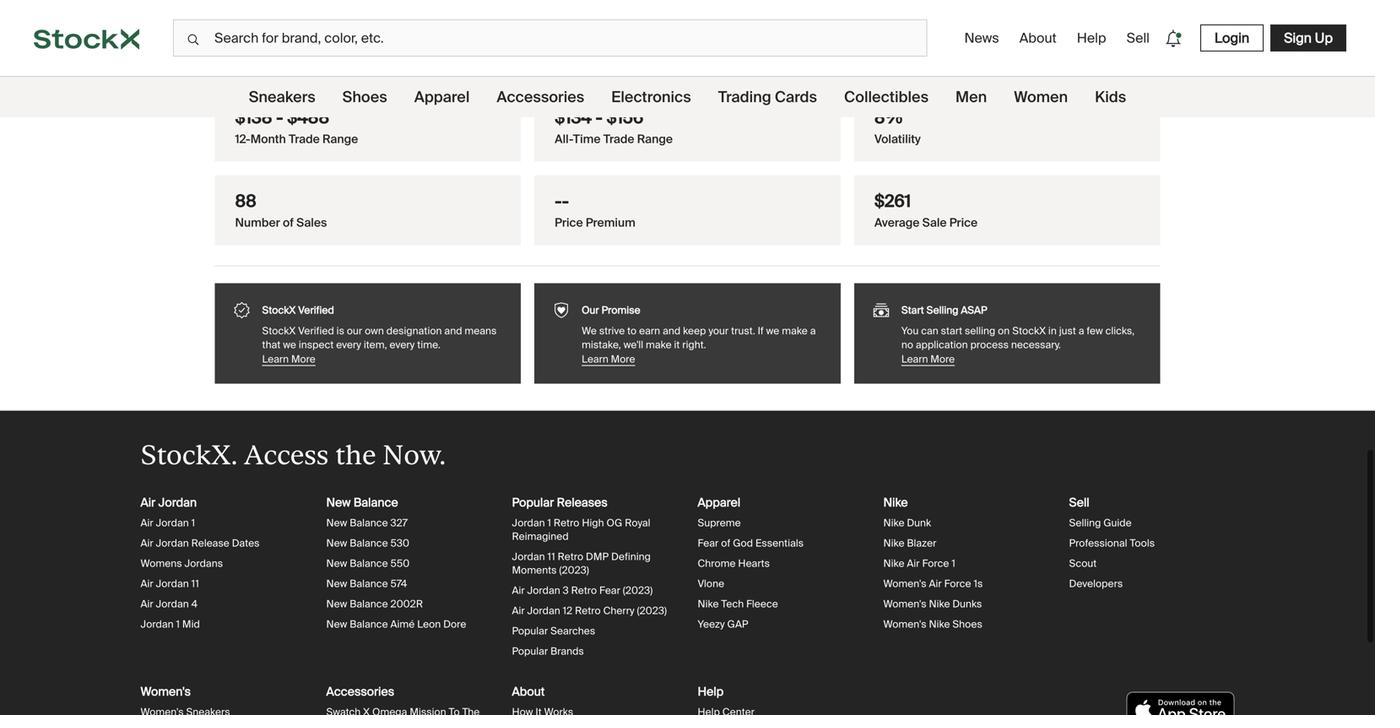 Task type: describe. For each thing, give the bounding box(es) containing it.
no
[[902, 338, 914, 351]]

air down 'air jordan 11' link at the left
[[141, 597, 153, 611]]

sign up
[[1285, 29, 1333, 47]]

scout
[[1070, 557, 1097, 570]]

and inside our promise we strive to earn and keep your trust. if we make a mistake, we'll make it right. learn more
[[663, 324, 681, 337]]

aimé
[[391, 618, 415, 631]]

trade for $488
[[289, 131, 320, 147]]

the
[[335, 439, 376, 470]]

more inside stockx verified stockx verified is our own designation and means that we inspect every item, every time. learn more
[[291, 353, 316, 366]]

0 vertical spatial (2023)
[[559, 564, 589, 577]]

accessories link inside list
[[326, 684, 394, 700]]

$261
[[875, 190, 911, 212]]

brands
[[551, 645, 584, 658]]

fear of god essentials link
[[698, 537, 804, 550]]

on
[[998, 324, 1010, 337]]

learn inside start selling asap you can start selling on stockx in just a few clicks, no application process necessary. learn more
[[902, 353, 928, 366]]

air up popular searches link
[[512, 604, 525, 617]]

trading cards link
[[718, 77, 817, 117]]

sign
[[1285, 29, 1312, 47]]

professional
[[1070, 537, 1128, 550]]

tools
[[1130, 537, 1155, 550]]

can
[[922, 324, 939, 337]]

dore
[[444, 618, 467, 631]]

women's list
[[141, 684, 306, 715]]

0 vertical spatial 12-
[[215, 58, 235, 77]]

8% volatility
[[875, 107, 921, 147]]

1 horizontal spatial apparel link
[[698, 495, 741, 510]]

air jordan 1 link
[[141, 516, 195, 529]]

asap
[[961, 304, 988, 317]]

fleece
[[747, 597, 778, 611]]

process
[[971, 338, 1009, 351]]

help for the topmost help link
[[1077, 29, 1107, 47]]

stockx inside start selling asap you can start selling on stockx in just a few clicks, no application process necessary. learn more
[[1013, 324, 1046, 337]]

retro left dmp
[[558, 550, 584, 563]]

jordan up reimagined
[[512, 516, 545, 529]]

is
[[337, 324, 344, 337]]

fear inside apparel supreme fear of god essentials chrome hearts vlone nike tech fleece yeezy gap
[[698, 537, 719, 550]]

12- inside '$138         -          $488 12-month trade range'
[[235, 131, 251, 147]]

start selling asap you can start selling on stockx in just a few clicks, no application process necessary. learn more
[[902, 304, 1135, 366]]

shoes inside nike nike dunk nike blazer nike air force 1 women's air force 1s women's nike dunks women's nike shoes
[[953, 618, 983, 631]]

air down the nike blazer link at the bottom right of page
[[907, 557, 920, 570]]

premium
[[586, 215, 636, 231]]

a inside our promise we strive to earn and keep your trust. if we make a mistake, we'll make it right. learn more
[[810, 324, 816, 337]]

jordan up moments
[[512, 550, 545, 563]]

1 up air jordan release dates link
[[191, 516, 195, 529]]

stockx. access the now.
[[141, 439, 446, 470]]

2 verified from the top
[[298, 324, 334, 337]]

yeezy gap link
[[698, 618, 749, 631]]

access
[[244, 439, 329, 470]]

our promise we strive to earn and keep your trust. if we make a mistake, we'll make it right. learn more
[[582, 304, 816, 366]]

sell list
[[1070, 495, 1235, 665]]

inspect
[[299, 338, 334, 351]]

kids link
[[1095, 77, 1127, 117]]

our
[[582, 304, 599, 317]]

vlone link
[[698, 577, 725, 590]]

stockx verified stockx verified is our own designation and means that we inspect every item, every time. learn more
[[262, 304, 497, 366]]

jordan 1 retro high og royal reimagined link
[[512, 516, 651, 543]]

jordan down "air jordan 1" link
[[156, 537, 189, 550]]

new balance 530 link
[[326, 537, 410, 550]]

tech
[[722, 597, 744, 611]]

trading
[[718, 87, 772, 107]]

air jordan 4 link
[[141, 597, 198, 611]]

of inside apparel supreme fear of god essentials chrome hearts vlone nike tech fleece yeezy gap
[[721, 537, 731, 550]]

sneakers
[[249, 87, 316, 107]]

1 verified from the top
[[298, 304, 334, 317]]

retro down popular releases link
[[554, 516, 580, 529]]

$138         -          $488 12-month trade range
[[235, 107, 358, 147]]

balance down new balance 2002r link
[[350, 618, 388, 631]]

in
[[1049, 324, 1057, 337]]

time
[[573, 131, 601, 147]]

new balance 550 link
[[326, 557, 410, 570]]

product category switcher element
[[0, 77, 1376, 117]]

month inside '$138         -          $488 12-month trade range'
[[251, 131, 286, 147]]

0 vertical spatial about link
[[1013, 22, 1064, 54]]

learn inside our promise we strive to earn and keep your trust. if we make a mistake, we'll make it right. learn more
[[582, 353, 609, 366]]

designation
[[387, 324, 442, 337]]

supreme link
[[698, 516, 741, 529]]

2 vertical spatial (2023)
[[637, 604, 667, 617]]

2002r
[[391, 597, 423, 611]]

sign up button
[[1271, 24, 1347, 52]]

popular searches link
[[512, 624, 596, 638]]

learn more link for on
[[902, 352, 1144, 367]]

accessories inside 'product category switcher' element
[[497, 87, 585, 107]]

popular releases list
[[512, 495, 678, 665]]

about link inside about list
[[512, 684, 545, 700]]

1 inside nike nike dunk nike blazer nike air force 1 women's air force 1s women's nike dunks women's nike shoes
[[952, 557, 956, 570]]

jordan 1 mid link
[[141, 618, 200, 631]]

sell for sell
[[1127, 29, 1150, 47]]

new balance aimé leon dore link
[[326, 618, 467, 631]]

women's up women's nike shoes link
[[884, 597, 927, 611]]

sell selling guide professional tools scout developers
[[1070, 495, 1155, 590]]

selling guide link
[[1070, 516, 1132, 529]]

accessories list
[[326, 684, 492, 715]]

balance up new balance 327 link
[[354, 495, 398, 510]]

supreme
[[698, 516, 741, 529]]

balance up new balance 550 link
[[350, 537, 388, 550]]

apparel list
[[698, 495, 863, 665]]

and inside stockx verified stockx verified is our own designation and means that we inspect every item, every time. learn more
[[445, 324, 462, 337]]

women's down the nike air force 1 link
[[884, 577, 927, 590]]

12-month historical
[[215, 58, 351, 77]]

number
[[235, 215, 280, 231]]

$138
[[235, 107, 272, 128]]

sell for sell selling guide professional tools scout developers
[[1070, 495, 1090, 510]]

women's down the women's nike dunks link in the right bottom of the page
[[884, 618, 927, 631]]

stockx.
[[141, 439, 238, 470]]

- for -
[[562, 190, 569, 212]]

0 vertical spatial force
[[923, 557, 950, 570]]

own
[[365, 324, 384, 337]]

1 vertical spatial (2023)
[[623, 584, 653, 597]]

jordan left 3
[[527, 584, 561, 597]]

nike down nike link
[[884, 516, 905, 529]]

air up the womens
[[141, 537, 153, 550]]

dunk
[[907, 516, 932, 529]]

new balance link
[[326, 495, 398, 510]]

1s
[[974, 577, 983, 590]]

right.
[[683, 338, 707, 351]]

popular brands link
[[512, 645, 584, 658]]

0 vertical spatial month
[[235, 58, 281, 77]]

88
[[235, 190, 257, 212]]

yeezy
[[698, 618, 725, 631]]

leon
[[417, 618, 441, 631]]

air jordan 12 retro cherry (2023) link
[[512, 604, 667, 617]]

price inside $261 average sale price
[[950, 215, 978, 231]]

mistake,
[[582, 338, 621, 351]]

$156
[[607, 107, 644, 128]]

air down the womens
[[141, 577, 153, 590]]

1 horizontal spatial about
[[1020, 29, 1057, 47]]

0 vertical spatial sell link
[[1120, 22, 1157, 54]]

jordan up 'jordan 1 mid' link
[[156, 597, 189, 611]]

3
[[563, 584, 569, 597]]

trade for $156
[[604, 131, 635, 147]]

high
[[582, 516, 604, 529]]

essentials
[[756, 537, 804, 550]]

men link
[[956, 77, 987, 117]]

shoes inside 'product category switcher' element
[[343, 87, 387, 107]]

news link
[[958, 22, 1006, 54]]

new balance list
[[326, 495, 492, 665]]

Search... search field
[[173, 19, 928, 57]]

news
[[965, 29, 1000, 47]]

0 vertical spatial make
[[782, 324, 808, 337]]

jordan up popular searches link
[[527, 604, 561, 617]]

11 inside popular releases jordan 1 retro high og royal reimagined jordan 11 retro dmp defining moments (2023) air jordan 3 retro fear (2023) air jordan 12 retro cherry (2023) popular searches popular brands
[[548, 550, 555, 563]]

$134           -            $156 all-time trade range
[[555, 107, 673, 147]]

air jordan 3 retro fear (2023) link
[[512, 584, 653, 597]]

apparel supreme fear of god essentials chrome hearts vlone nike tech fleece yeezy gap
[[698, 495, 804, 631]]



Task type: locate. For each thing, give the bounding box(es) containing it.
1 learn from the left
[[262, 353, 289, 366]]

we right that
[[283, 338, 296, 351]]

1 up women's air force 1s link
[[952, 557, 956, 570]]

4 new from the top
[[326, 557, 347, 570]]

6 new from the top
[[326, 597, 347, 611]]

1 horizontal spatial accessories link
[[497, 77, 585, 117]]

learn more link
[[262, 352, 504, 367], [582, 352, 824, 367], [902, 352, 1144, 367]]

women's link
[[141, 684, 191, 700]]

we inside our promise we strive to earn and keep your trust. if we make a mistake, we'll make it right. learn more
[[766, 324, 780, 337]]

make down earn
[[646, 338, 672, 351]]

clicks,
[[1106, 324, 1135, 337]]

developers
[[1070, 577, 1123, 590]]

1 vertical spatial accessories
[[326, 684, 394, 700]]

help link up kids
[[1071, 22, 1114, 54]]

make
[[782, 324, 808, 337], [646, 338, 672, 351]]

that
[[262, 338, 281, 351]]

we for if
[[766, 324, 780, 337]]

vlone
[[698, 577, 725, 590]]

just
[[1060, 324, 1077, 337]]

0 vertical spatial help
[[1077, 29, 1107, 47]]

0 horizontal spatial accessories link
[[326, 684, 394, 700]]

notification unread icon image
[[1162, 27, 1186, 50]]

nike dunk link
[[884, 516, 932, 529]]

1 horizontal spatial fear
[[698, 537, 719, 550]]

more down inspect
[[291, 353, 316, 366]]

0 horizontal spatial learn
[[262, 353, 289, 366]]

1 vertical spatial popular
[[512, 624, 548, 638]]

1 inside popular releases jordan 1 retro high og royal reimagined jordan 11 retro dmp defining moments (2023) air jordan 3 retro fear (2023) air jordan 12 retro cherry (2023) popular searches popular brands
[[548, 516, 551, 529]]

balance down new balance 574 link
[[350, 597, 388, 611]]

1 horizontal spatial and
[[663, 324, 681, 337]]

2 new from the top
[[326, 516, 347, 529]]

electronics link
[[612, 77, 691, 117]]

11 up 4
[[191, 577, 199, 590]]

gap
[[728, 618, 749, 631]]

sell inside sell link
[[1127, 29, 1150, 47]]

apparel inside 'product category switcher' element
[[414, 87, 470, 107]]

help down yeezy
[[698, 684, 724, 700]]

0 horizontal spatial apparel link
[[414, 77, 470, 117]]

1 left mid
[[176, 618, 180, 631]]

and left means
[[445, 324, 462, 337]]

1 every from the left
[[336, 338, 361, 351]]

more down we'll
[[611, 353, 635, 366]]

1 vertical spatial help
[[698, 684, 724, 700]]

women
[[1014, 87, 1068, 107]]

0 vertical spatial apparel
[[414, 87, 470, 107]]

1 vertical spatial force
[[945, 577, 972, 590]]

0 vertical spatial selling
[[927, 304, 959, 317]]

of left the 'god'
[[721, 537, 731, 550]]

of left sales
[[283, 215, 294, 231]]

mid
[[182, 618, 200, 631]]

0 horizontal spatial about
[[512, 684, 545, 700]]

air up the women's nike dunks link in the right bottom of the page
[[929, 577, 942, 590]]

jordan down air jordan 4 "link"
[[141, 618, 174, 631]]

popular releases link
[[512, 495, 608, 510]]

trade down $488
[[289, 131, 320, 147]]

0 horizontal spatial learn more link
[[262, 352, 504, 367]]

sell link up selling guide link
[[1070, 495, 1090, 510]]

nike down nike dunk link
[[884, 537, 905, 550]]

1 trade from the left
[[289, 131, 320, 147]]

1 vertical spatial apparel link
[[698, 495, 741, 510]]

help up kids
[[1077, 29, 1107, 47]]

1 up reimagined
[[548, 516, 551, 529]]

keep
[[683, 324, 706, 337]]

1 horizontal spatial we
[[766, 324, 780, 337]]

0 horizontal spatial a
[[810, 324, 816, 337]]

1 more from the left
[[291, 353, 316, 366]]

item,
[[364, 338, 387, 351]]

help link
[[1071, 22, 1114, 54], [698, 684, 724, 700]]

0 horizontal spatial accessories
[[326, 684, 394, 700]]

0 horizontal spatial we
[[283, 338, 296, 351]]

your
[[709, 324, 729, 337]]

1 new from the top
[[326, 495, 351, 510]]

selling up professional at bottom right
[[1070, 516, 1102, 529]]

1 vertical spatial accessories link
[[326, 684, 394, 700]]

we inside stockx verified stockx verified is our own designation and means that we inspect every item, every time. learn more
[[283, 338, 296, 351]]

fear inside popular releases jordan 1 retro high og royal reimagined jordan 11 retro dmp defining moments (2023) air jordan 3 retro fear (2023) air jordan 12 retro cherry (2023) popular searches popular brands
[[600, 584, 621, 597]]

volatility
[[875, 131, 921, 147]]

force left 1s
[[945, 577, 972, 590]]

12- down $138
[[235, 131, 251, 147]]

range inside '$138         -          $488 12-month trade range'
[[323, 131, 358, 147]]

1 vertical spatial shoes
[[953, 618, 983, 631]]

we
[[582, 324, 597, 337]]

$261 average sale price
[[875, 190, 978, 231]]

nike nike dunk nike blazer nike air force 1 women's air force 1s women's nike dunks women's nike shoes
[[884, 495, 983, 631]]

1 vertical spatial selling
[[1070, 516, 1102, 529]]

selling for sell
[[1070, 516, 1102, 529]]

nike down the women's nike dunks link in the right bottom of the page
[[929, 618, 950, 631]]

0 horizontal spatial help link
[[698, 684, 724, 700]]

0 horizontal spatial about link
[[512, 684, 545, 700]]

3 new from the top
[[326, 537, 347, 550]]

0 vertical spatial sell
[[1127, 29, 1150, 47]]

price left premium
[[555, 215, 583, 231]]

nike list
[[884, 495, 1049, 665]]

0 horizontal spatial selling
[[927, 304, 959, 317]]

nike tech fleece link
[[698, 597, 778, 611]]

apparel link right the shoes link
[[414, 77, 470, 117]]

accessories inside list
[[326, 684, 394, 700]]

fear
[[698, 537, 719, 550], [600, 584, 621, 597]]

1 vertical spatial we
[[283, 338, 296, 351]]

2 and from the left
[[663, 324, 681, 337]]

0 vertical spatial we
[[766, 324, 780, 337]]

1 horizontal spatial 11
[[548, 550, 555, 563]]

help link down yeezy
[[698, 684, 724, 700]]

1 horizontal spatial sell
[[1127, 29, 1150, 47]]

air jordan list
[[141, 495, 306, 665]]

air jordan 11 link
[[141, 577, 199, 590]]

2 range from the left
[[637, 131, 673, 147]]

1 vertical spatial verified
[[298, 324, 334, 337]]

and up it
[[663, 324, 681, 337]]

0 horizontal spatial every
[[336, 338, 361, 351]]

retro right 3
[[571, 584, 597, 597]]

4
[[191, 597, 198, 611]]

range inside $134           -            $156 all-time trade range
[[637, 131, 673, 147]]

air down moments
[[512, 584, 525, 597]]

more down application
[[931, 353, 955, 366]]

1 horizontal spatial help link
[[1071, 22, 1114, 54]]

11 inside air jordan air jordan 1 air jordan release dates womens jordans air jordan 11 air jordan 4 jordan 1 mid
[[191, 577, 199, 590]]

selling up start on the top right of the page
[[927, 304, 959, 317]]

about
[[1020, 29, 1057, 47], [512, 684, 545, 700]]

new up new balance 574 link
[[326, 557, 347, 570]]

fear up the chrome
[[698, 537, 719, 550]]

1 horizontal spatial make
[[782, 324, 808, 337]]

every down designation
[[390, 338, 415, 351]]

learn more link down right. at top
[[582, 352, 824, 367]]

1 horizontal spatial learn more link
[[582, 352, 824, 367]]

2 trade from the left
[[604, 131, 635, 147]]

88 number of sales
[[235, 190, 327, 231]]

women's nike dunks link
[[884, 597, 982, 611]]

- for $138
[[276, 107, 283, 128]]

selling inside sell selling guide professional tools scout developers
[[1070, 516, 1102, 529]]

womens jordans link
[[141, 557, 223, 570]]

1 and from the left
[[445, 324, 462, 337]]

2 learn from the left
[[582, 353, 609, 366]]

0 horizontal spatial shoes
[[343, 87, 387, 107]]

1 vertical spatial of
[[721, 537, 731, 550]]

1 horizontal spatial every
[[390, 338, 415, 351]]

0 vertical spatial help link
[[1071, 22, 1114, 54]]

2 vertical spatial popular
[[512, 645, 548, 658]]

new balance 574 link
[[326, 577, 407, 590]]

developers link
[[1070, 577, 1123, 590]]

women's down 'jordan 1 mid' link
[[141, 684, 191, 700]]

1 vertical spatial help link
[[698, 684, 724, 700]]

5 new from the top
[[326, 577, 347, 590]]

nike air force 1 link
[[884, 557, 956, 570]]

12
[[563, 604, 573, 617]]

all-
[[555, 131, 573, 147]]

fear up cherry
[[600, 584, 621, 597]]

0 horizontal spatial sell
[[1070, 495, 1090, 510]]

1 vertical spatial sell link
[[1070, 495, 1090, 510]]

trade inside '$138         -          $488 12-month trade range'
[[289, 131, 320, 147]]

0 horizontal spatial and
[[445, 324, 462, 337]]

0 vertical spatial verified
[[298, 304, 334, 317]]

more inside start selling asap you can start selling on stockx in just a few clicks, no application process necessary. learn more
[[931, 353, 955, 366]]

air down air jordan link
[[141, 516, 153, 529]]

accessories link down new balance aimé leon dore link
[[326, 684, 394, 700]]

1 learn more link from the left
[[262, 352, 504, 367]]

12- up $138
[[215, 58, 235, 77]]

more
[[291, 353, 316, 366], [611, 353, 635, 366], [931, 353, 955, 366]]

help link inside list
[[698, 684, 724, 700]]

0 horizontal spatial trade
[[289, 131, 320, 147]]

550
[[391, 557, 410, 570]]

apparel up supreme link
[[698, 495, 741, 510]]

necessary.
[[1012, 338, 1061, 351]]

2 every from the left
[[390, 338, 415, 351]]

promise
[[602, 304, 641, 317]]

1 vertical spatial month
[[251, 131, 286, 147]]

learn inside stockx verified stockx verified is our own designation and means that we inspect every item, every time. learn more
[[262, 353, 289, 366]]

and
[[445, 324, 462, 337], [663, 324, 681, 337]]

balance down new balance 530 link
[[350, 557, 388, 570]]

1 horizontal spatial apparel
[[698, 495, 741, 510]]

ios image
[[1127, 692, 1235, 715]]

air jordan release dates link
[[141, 537, 260, 550]]

about link down popular brands link
[[512, 684, 545, 700]]

0 vertical spatial apparel link
[[414, 77, 470, 117]]

releases
[[557, 495, 608, 510]]

1 horizontal spatial sell link
[[1120, 22, 1157, 54]]

new down new balance 327 link
[[326, 537, 347, 550]]

0 horizontal spatial of
[[283, 215, 294, 231]]

sell left notification unread icon
[[1127, 29, 1150, 47]]

apparel link up supreme link
[[698, 495, 741, 510]]

more inside our promise we strive to earn and keep your trust. if we make a mistake, we'll make it right. learn more
[[611, 353, 635, 366]]

learn more link for keep
[[582, 352, 824, 367]]

1 range from the left
[[323, 131, 358, 147]]

learn down no
[[902, 353, 928, 366]]

apparel inside apparel supreme fear of god essentials chrome hearts vlone nike tech fleece yeezy gap
[[698, 495, 741, 510]]

nike down women's air force 1s link
[[929, 597, 950, 611]]

2 a from the left
[[1079, 324, 1085, 337]]

popular up reimagined
[[512, 495, 554, 510]]

$488
[[287, 107, 329, 128]]

time.
[[417, 338, 441, 351]]

about inside list
[[512, 684, 545, 700]]

kids
[[1095, 87, 1127, 107]]

nike
[[884, 495, 908, 510], [884, 516, 905, 529], [884, 537, 905, 550], [884, 557, 905, 570], [698, 597, 719, 611], [929, 597, 950, 611], [929, 618, 950, 631]]

- inside '$138         -          $488 12-month trade range'
[[276, 107, 283, 128]]

range down $488
[[323, 131, 358, 147]]

1 horizontal spatial help
[[1077, 29, 1107, 47]]

up
[[1315, 29, 1333, 47]]

nike blazer link
[[884, 537, 937, 550]]

chrome
[[698, 557, 736, 570]]

air jordan air jordan 1 air jordan release dates womens jordans air jordan 11 air jordan 4 jordan 1 mid
[[141, 495, 260, 631]]

range for $156
[[637, 131, 673, 147]]

earn
[[639, 324, 661, 337]]

new down new balance link
[[326, 516, 347, 529]]

0 vertical spatial accessories
[[497, 87, 585, 107]]

new down new balance 550 link
[[326, 577, 347, 590]]

0 horizontal spatial fear
[[600, 584, 621, 597]]

trade
[[289, 131, 320, 147], [604, 131, 635, 147]]

retro
[[554, 516, 580, 529], [558, 550, 584, 563], [571, 584, 597, 597], [575, 604, 601, 617]]

jordan up air jordan 4 "link"
[[156, 577, 189, 590]]

0 vertical spatial about
[[1020, 29, 1057, 47]]

about list
[[512, 684, 678, 715]]

2 horizontal spatial learn more link
[[902, 352, 1144, 367]]

0 horizontal spatial price
[[555, 215, 583, 231]]

1 vertical spatial sell
[[1070, 495, 1090, 510]]

0 horizontal spatial apparel
[[414, 87, 470, 107]]

jordan
[[158, 495, 197, 510], [156, 516, 189, 529], [512, 516, 545, 529], [156, 537, 189, 550], [512, 550, 545, 563], [156, 577, 189, 590], [527, 584, 561, 597], [156, 597, 189, 611], [527, 604, 561, 617], [141, 618, 174, 631]]

about down popular brands link
[[512, 684, 545, 700]]

sell up selling guide link
[[1070, 495, 1090, 510]]

to
[[628, 324, 637, 337]]

balance up new balance 530 link
[[350, 516, 388, 529]]

2 more from the left
[[611, 353, 635, 366]]

accessories
[[497, 87, 585, 107], [326, 684, 394, 700]]

help
[[1077, 29, 1107, 47], [698, 684, 724, 700]]

0 horizontal spatial make
[[646, 338, 672, 351]]

accessories link up all- on the top
[[497, 77, 585, 117]]

- for $134
[[596, 107, 603, 128]]

men
[[956, 87, 987, 107]]

about link
[[1013, 22, 1064, 54], [512, 684, 545, 700]]

about link right news
[[1013, 22, 1064, 54]]

1 horizontal spatial accessories
[[497, 87, 585, 107]]

3 more from the left
[[931, 353, 955, 366]]

average
[[875, 215, 920, 231]]

stockx logo image
[[34, 29, 139, 50]]

jordan up "air jordan 1" link
[[158, 495, 197, 510]]

popular down popular searches link
[[512, 645, 548, 658]]

trade inside $134           -            $156 all-time trade range
[[604, 131, 635, 147]]

balance down new balance 550 link
[[350, 577, 388, 590]]

1 horizontal spatial range
[[637, 131, 673, 147]]

0 horizontal spatial sell link
[[1070, 495, 1090, 510]]

apparel right the shoes link
[[414, 87, 470, 107]]

3 learn from the left
[[902, 353, 928, 366]]

1 horizontal spatial of
[[721, 537, 731, 550]]

0 vertical spatial shoes
[[343, 87, 387, 107]]

range for $488
[[323, 131, 358, 147]]

1 vertical spatial 11
[[191, 577, 199, 590]]

women's inside list
[[141, 684, 191, 700]]

0 vertical spatial 11
[[548, 550, 555, 563]]

retro right 12
[[575, 604, 601, 617]]

1 horizontal spatial learn
[[582, 353, 609, 366]]

1 horizontal spatial about link
[[1013, 22, 1064, 54]]

11 up moments
[[548, 550, 555, 563]]

learn down that
[[262, 353, 289, 366]]

1 horizontal spatial more
[[611, 353, 635, 366]]

new down new balance 574 link
[[326, 597, 347, 611]]

of
[[283, 215, 294, 231], [721, 537, 731, 550]]

0 vertical spatial fear
[[698, 537, 719, 550]]

0 horizontal spatial more
[[291, 353, 316, 366]]

selling for start
[[927, 304, 959, 317]]

dmp
[[586, 550, 609, 563]]

learn more link for designation
[[262, 352, 504, 367]]

7 new from the top
[[326, 618, 347, 631]]

1 vertical spatial 12-
[[235, 131, 251, 147]]

means
[[465, 324, 497, 337]]

we for that
[[283, 338, 296, 351]]

1 popular from the top
[[512, 495, 554, 510]]

1 vertical spatial about
[[512, 684, 545, 700]]

accessories up all- on the top
[[497, 87, 585, 107]]

3 learn more link from the left
[[902, 352, 1144, 367]]

learn more link down item,
[[262, 352, 504, 367]]

0 vertical spatial popular
[[512, 495, 554, 510]]

women's nike shoes link
[[884, 618, 983, 631]]

every down the our
[[336, 338, 361, 351]]

make right if
[[782, 324, 808, 337]]

1 vertical spatial apparel
[[698, 495, 741, 510]]

0 horizontal spatial range
[[323, 131, 358, 147]]

dunks
[[953, 597, 982, 611]]

0 vertical spatial accessories link
[[497, 77, 585, 117]]

nike up nike dunk link
[[884, 495, 908, 510]]

(2023) right cherry
[[637, 604, 667, 617]]

1 vertical spatial make
[[646, 338, 672, 351]]

apparel for apparel supreme fear of god essentials chrome hearts vlone nike tech fleece yeezy gap
[[698, 495, 741, 510]]

hearts
[[738, 557, 770, 570]]

women link
[[1014, 77, 1068, 117]]

price
[[555, 215, 583, 231], [950, 215, 978, 231]]

2 horizontal spatial learn
[[902, 353, 928, 366]]

help inside help link
[[1077, 29, 1107, 47]]

0 horizontal spatial 11
[[191, 577, 199, 590]]

price inside -- price premium
[[555, 215, 583, 231]]

1 price from the left
[[555, 215, 583, 231]]

of inside 88 number of sales
[[283, 215, 294, 231]]

moments
[[512, 564, 557, 577]]

searches
[[551, 624, 596, 638]]

help for help link within list
[[698, 684, 724, 700]]

price right sale
[[950, 215, 978, 231]]

chrome hearts link
[[698, 557, 770, 570]]

shoes down dunks
[[953, 618, 983, 631]]

0 horizontal spatial help
[[698, 684, 724, 700]]

new up new balance 327 link
[[326, 495, 351, 510]]

1 horizontal spatial selling
[[1070, 516, 1102, 529]]

login button
[[1201, 24, 1264, 52]]

1 horizontal spatial price
[[950, 215, 978, 231]]

0 vertical spatial of
[[283, 215, 294, 231]]

2 price from the left
[[950, 215, 978, 231]]

new balance 327 link
[[326, 516, 408, 529]]

2 learn more link from the left
[[582, 352, 824, 367]]

nike inside apparel supreme fear of god essentials chrome hearts vlone nike tech fleece yeezy gap
[[698, 597, 719, 611]]

air
[[141, 495, 156, 510], [141, 516, 153, 529], [141, 537, 153, 550], [907, 557, 920, 570], [141, 577, 153, 590], [929, 577, 942, 590], [512, 584, 525, 597], [141, 597, 153, 611], [512, 604, 525, 617]]

women's air force 1s link
[[884, 577, 983, 590]]

a inside start selling asap you can start selling on stockx in just a few clicks, no application process necessary. learn more
[[1079, 324, 1085, 337]]

1 vertical spatial fear
[[600, 584, 621, 597]]

2 popular from the top
[[512, 624, 548, 638]]

3 popular from the top
[[512, 645, 548, 658]]

force up women's air force 1s link
[[923, 557, 950, 570]]

start
[[902, 304, 924, 317]]

range down $156 on the top
[[637, 131, 673, 147]]

month up sneakers
[[235, 58, 281, 77]]

1 a from the left
[[810, 324, 816, 337]]

1 vertical spatial about link
[[512, 684, 545, 700]]

reimagined
[[512, 530, 569, 543]]

air up "air jordan 1" link
[[141, 495, 156, 510]]

a left few
[[1079, 324, 1085, 337]]

selling inside start selling asap you can start selling on stockx in just a few clicks, no application process necessary. learn more
[[927, 304, 959, 317]]

apparel for apparel
[[414, 87, 470, 107]]

- inside $134           -            $156 all-time trade range
[[596, 107, 603, 128]]

selling
[[965, 324, 996, 337]]

sell inside sell selling guide professional tools scout developers
[[1070, 495, 1090, 510]]

trade down $156 on the top
[[604, 131, 635, 147]]

jordan down air jordan link
[[156, 516, 189, 529]]

1 horizontal spatial trade
[[604, 131, 635, 147]]

nike down vlone link
[[698, 597, 719, 611]]

1 horizontal spatial a
[[1079, 324, 1085, 337]]

month down $138
[[251, 131, 286, 147]]

help inside help list
[[698, 684, 724, 700]]

help list
[[698, 684, 863, 715]]

nike down the nike blazer link at the bottom right of page
[[884, 557, 905, 570]]



Task type: vqa. For each thing, say whether or not it's contained in the screenshot.


